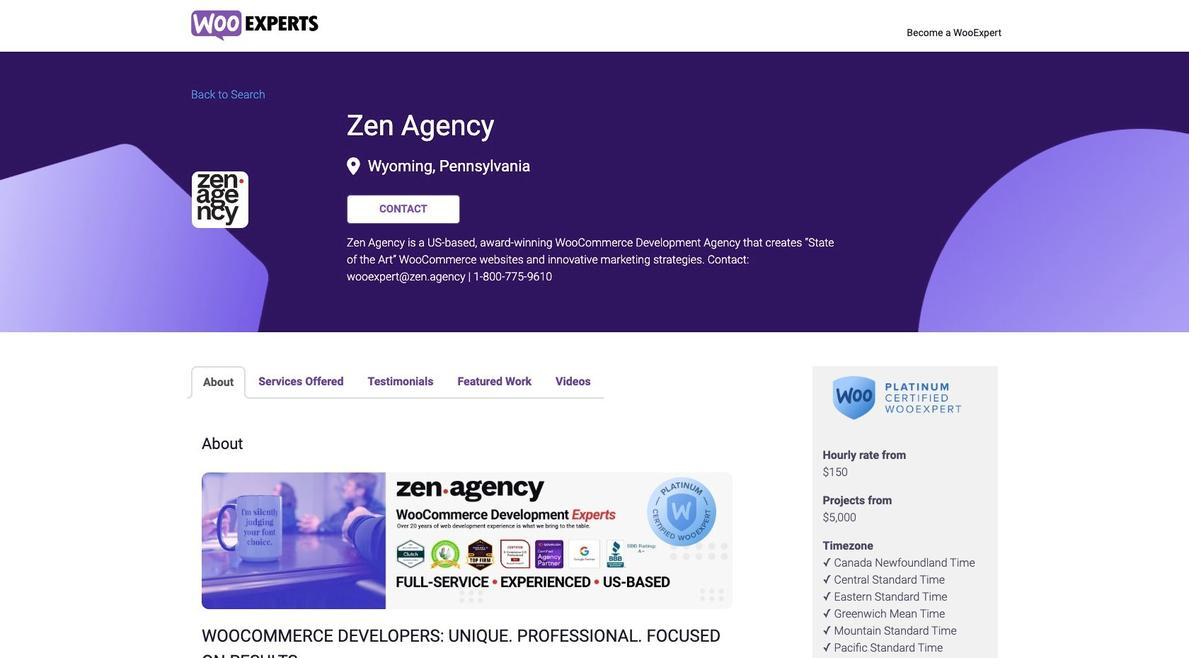 Task type: locate. For each thing, give the bounding box(es) containing it.
zen agency image
[[192, 172, 249, 228]]

zen agency2 image
[[202, 473, 733, 609]]



Task type: vqa. For each thing, say whether or not it's contained in the screenshot.
TAB LIST
no



